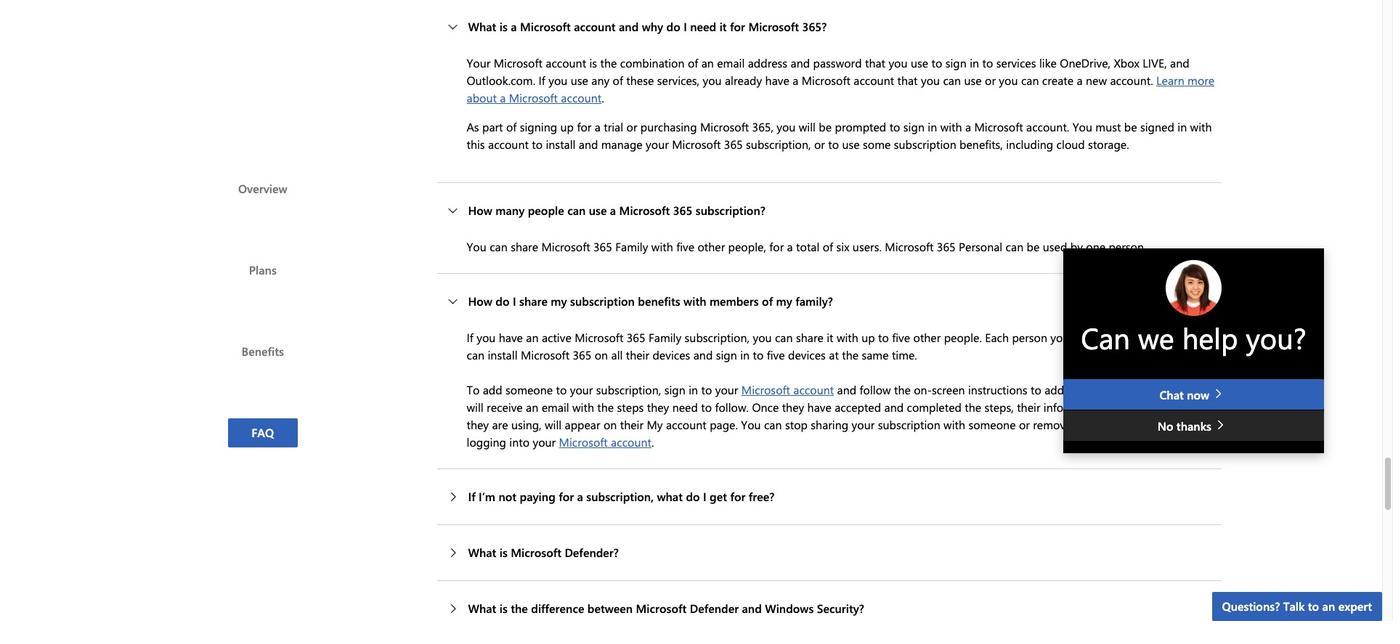 Task type: describe. For each thing, give the bounding box(es) containing it.
already
[[725, 73, 762, 88]]

with up benefits
[[652, 239, 673, 254]]

user.
[[1077, 382, 1101, 398]]

chat
[[1160, 387, 1184, 402]]

1 horizontal spatial microsoft account link
[[742, 382, 834, 398]]

steps,
[[985, 400, 1014, 415]]

2 horizontal spatial be
[[1125, 119, 1138, 134]]

manage
[[602, 137, 643, 152]]

what is a microsoft account and why do i need it for microsoft 365? button
[[437, 0, 1222, 55]]

what is the difference between microsoft defender and windows security? button
[[437, 581, 1222, 621]]

1 vertical spatial their
[[1018, 400, 1041, 415]]

your right into
[[533, 435, 556, 450]]

services
[[997, 55, 1037, 71]]

an inside and follow the on-screen instructions to add a user. each person you add will receive an email with the steps they need to follow. once they have accepted and completed the steps, their information, including the installs they are using, will appear on their my account page. you can stop sharing your subscription with someone or remove a device they are using by logging into your
[[526, 400, 539, 415]]

or left some
[[815, 137, 825, 152]]

if i'm not paying for a subscription, what do i get for free? button
[[437, 469, 1222, 525]]

is for the
[[500, 601, 508, 616]]

learn more about a microsoft account link
[[467, 73, 1215, 105]]

subscription inside dropdown button
[[571, 294, 635, 309]]

chat now button
[[1064, 379, 1325, 410]]

microsoft account .
[[559, 435, 654, 450]]

sign inside as part of signing up for a trial or purchasing microsoft 365, you will be prompted to sign in with a microsoft account. you must be signed in with this account to install and manage your microsoft 365 subscription, or to use some subscription benefits, including cloud storage.
[[904, 119, 925, 134]]

email inside and follow the on-screen instructions to add a user. each person you add will receive an email with the steps they need to follow. once they have accepted and completed the steps, their information, including the installs they are using, will appear on their my account page. you can stop sharing your subscription with someone or remove a device they are using by logging into your
[[542, 400, 570, 415]]

we
[[1139, 318, 1175, 357]]

purchasing
[[641, 119, 697, 134]]

now
[[1188, 387, 1210, 402]]

have inside and follow the on-screen instructions to add a user. each person you add will receive an email with the steps they need to follow. once they have accepted and completed the steps, their information, including the installs they are using, will appear on their my account page. you can stop sharing your subscription with someone or remove a device they are using by logging into your
[[808, 400, 832, 415]]

you can share microsoft 365 family with five other people, for a total of six users. microsoft 365 personal can be used by one person.
[[467, 239, 1147, 254]]

person inside and follow the on-screen instructions to add a user. each person you add will receive an email with the steps they need to follow. once they have accepted and completed the steps, their information, including the installs they are using, will appear on their my account page. you can stop sharing your subscription with someone or remove a device they are using by logging into your
[[1131, 382, 1167, 398]]

people,
[[729, 239, 767, 254]]

in inside if you have an active microsoft 365 family subscription, you can share it with up to five other people. each person you share your subscription with can install microsoft 365 on all their devices and sign in to five devices at the same time.
[[741, 347, 750, 363]]

is for microsoft
[[500, 545, 508, 560]]

account up signing
[[546, 55, 587, 71]]

an inside if you have an active microsoft 365 family subscription, you can share it with up to five other people. each person you share your subscription with can install microsoft 365 on all their devices and sign in to five devices at the same time.
[[526, 330, 539, 345]]

with right we
[[1196, 330, 1218, 345]]

benefits button
[[228, 337, 298, 366]]

and inside what is a microsoft account and why do i need it for microsoft 365? dropdown button
[[619, 19, 639, 34]]

can up benefits,
[[944, 73, 961, 88]]

benefits
[[638, 294, 681, 309]]

these
[[627, 73, 654, 88]]

part
[[483, 119, 503, 134]]

no thanks
[[1158, 419, 1215, 434]]

services,
[[657, 73, 700, 88]]

once
[[752, 400, 779, 415]]

account down the my
[[611, 435, 652, 450]]

the inside your microsoft account is the combination of an email address and password that you use to sign in to services like onedrive, xbox live, and outlook.com. if you use any of these services, you already have a microsoft account that you can use or you can create a new account.
[[601, 55, 617, 71]]

logging
[[467, 435, 506, 450]]

the up no
[[1160, 400, 1177, 415]]

1 my from the left
[[551, 294, 567, 309]]

0 vertical spatial five
[[677, 239, 695, 254]]

subscription inside and follow the on-screen instructions to add a user. each person you add will receive an email with the steps they need to follow. once they have accepted and completed the steps, their information, including the installs they are using, will appear on their my account page. you can stop sharing your subscription with someone or remove a device they are using by logging into your
[[878, 417, 941, 432]]

share down 'many'
[[511, 239, 539, 254]]

someone inside and follow the on-screen instructions to add a user. each person you add will receive an email with the steps they need to follow. once they have accepted and completed the steps, their information, including the installs they are using, will appear on their my account page. you can stop sharing your subscription with someone or remove a device they are using by logging into your
[[969, 417, 1016, 432]]

can
[[1081, 318, 1131, 357]]

you inside and follow the on-screen instructions to add a user. each person you add will receive an email with the steps they need to follow. once they have accepted and completed the steps, their information, including the installs they are using, will appear on their my account page. you can stop sharing your subscription with someone or remove a device they are using by logging into your
[[741, 417, 761, 432]]

device
[[1084, 417, 1117, 432]]

1 horizontal spatial be
[[1027, 239, 1040, 254]]

1 vertical spatial five
[[893, 330, 911, 345]]

follow
[[860, 382, 891, 398]]

benefits
[[242, 343, 284, 359]]

1 vertical spatial i
[[513, 294, 516, 309]]

of left six on the right
[[823, 239, 834, 254]]

as part of signing up for a trial or purchasing microsoft 365, you will be prompted to sign in with a microsoft account. you must be signed in with this account to install and manage your microsoft 365 subscription, or to use some subscription benefits, including cloud storage.
[[467, 119, 1213, 152]]

subscription?
[[696, 203, 766, 218]]

not
[[499, 489, 517, 504]]

other inside if you have an active microsoft 365 family subscription, you can share it with up to five other people. each person you share your subscription with can install microsoft 365 on all their devices and sign in to five devices at the same time.
[[914, 330, 941, 345]]

prompted
[[835, 119, 887, 134]]

have inside your microsoft account is the combination of an email address and password that you use to sign in to services like onedrive, xbox live, and outlook.com. if you use any of these services, you already have a microsoft account that you can use or you can create a new account.
[[766, 73, 790, 88]]

password
[[814, 55, 862, 71]]

365?
[[803, 19, 827, 34]]

can we help you?
[[1081, 318, 1307, 357]]

up inside if you have an active microsoft 365 family subscription, you can share it with up to five other people. each person you share your subscription with can install microsoft 365 on all their devices and sign in to five devices at the same time.
[[862, 330, 875, 345]]

defender
[[690, 601, 739, 616]]

of right any
[[613, 73, 624, 88]]

microsoft inside learn more about a microsoft account
[[509, 90, 558, 105]]

for inside as part of signing up for a trial or purchasing microsoft 365, you will be prompted to sign in with a microsoft account. you must be signed in with this account to install and manage your microsoft 365 subscription, or to use some subscription benefits, including cloud storage.
[[577, 119, 592, 134]]

plans button
[[228, 255, 298, 285]]

family?
[[796, 294, 833, 309]]

many
[[496, 203, 525, 218]]

email inside your microsoft account is the combination of an email address and password that you use to sign in to services like onedrive, xbox live, and outlook.com. if you use any of these services, you already have a microsoft account that you can use or you can create a new account.
[[717, 55, 745, 71]]

0 horizontal spatial by
[[1071, 239, 1083, 254]]

a inside how many people can use a microsoft 365 subscription? "dropdown button"
[[610, 203, 616, 218]]

signed
[[1141, 119, 1175, 134]]

steps
[[617, 400, 644, 415]]

no
[[1158, 419, 1174, 434]]

any
[[592, 73, 610, 88]]

1 devices from the left
[[653, 347, 691, 363]]

questions? talk to an expert button
[[1213, 592, 1383, 621]]

completed
[[907, 400, 962, 415]]

1 horizontal spatial .
[[652, 435, 654, 450]]

account inside as part of signing up for a trial or purchasing microsoft 365, you will be prompted to sign in with a microsoft account. you must be signed in with this account to install and manage your microsoft 365 subscription, or to use some subscription benefits, including cloud storage.
[[488, 137, 529, 152]]

outlook.com.
[[467, 73, 536, 88]]

sign inside your microsoft account is the combination of an email address and password that you use to sign in to services like onedrive, xbox live, and outlook.com. if you use any of these services, you already have a microsoft account that you can use or you can create a new account.
[[946, 55, 967, 71]]

of up services,
[[688, 55, 699, 71]]

you inside and follow the on-screen instructions to add a user. each person you add will receive an email with the steps they need to follow. once they have accepted and completed the steps, their information, including the installs they are using, will appear on their my account page. you can stop sharing your subscription with someone or remove a device they are using by logging into your
[[1170, 382, 1189, 398]]

no thanks button
[[1064, 411, 1325, 441]]

subscription, up steps
[[596, 382, 662, 398]]

person.
[[1109, 239, 1147, 254]]

overview button
[[228, 174, 298, 203]]

combination
[[620, 55, 685, 71]]

and inside what is the difference between microsoft defender and windows security? dropdown button
[[742, 601, 762, 616]]

share up user.
[[1073, 330, 1101, 345]]

how many people can use a microsoft 365 subscription?
[[468, 203, 766, 218]]

and up accepted
[[838, 382, 857, 398]]

a inside if i'm not paying for a subscription, what do i get for free? dropdown button
[[577, 489, 583, 504]]

page.
[[710, 417, 738, 432]]

an inside your microsoft account is the combination of an email address and password that you use to sign in to services like onedrive, xbox live, and outlook.com. if you use any of these services, you already have a microsoft account that you can use or you can create a new account.
[[702, 55, 714, 71]]

used
[[1043, 239, 1068, 254]]

get
[[710, 489, 727, 504]]

do inside if i'm not paying for a subscription, what do i get for free? dropdown button
[[686, 489, 700, 504]]

can down how do i share my subscription benefits with members of my family? dropdown button
[[775, 330, 793, 345]]

have inside if you have an active microsoft 365 family subscription, you can share it with up to five other people. each person you share your subscription with can install microsoft 365 on all their devices and sign in to five devices at the same time.
[[499, 330, 523, 345]]

the inside dropdown button
[[511, 601, 528, 616]]

personal
[[959, 239, 1003, 254]]

help
[[1183, 318, 1239, 357]]

1 horizontal spatial i
[[684, 19, 687, 34]]

0 horizontal spatial will
[[467, 400, 484, 415]]

on inside and follow the on-screen instructions to add a user. each person you add will receive an email with the steps they need to follow. once they have accepted and completed the steps, their information, including the installs they are using, will appear on their my account page. you can stop sharing your subscription with someone or remove a device they are using by logging into your
[[604, 417, 617, 432]]

free?
[[749, 489, 775, 504]]

2 are from the left
[[1146, 417, 1162, 432]]

people
[[528, 203, 564, 218]]

questions?
[[1223, 599, 1281, 614]]

365 inside "dropdown button"
[[673, 203, 693, 218]]

talk
[[1284, 599, 1305, 614]]

people.
[[944, 330, 982, 345]]

subscription, inside as part of signing up for a trial or purchasing microsoft 365, you will be prompted to sign in with a microsoft account. you must be signed in with this account to install and manage your microsoft 365 subscription, or to use some subscription benefits, including cloud storage.
[[746, 137, 811, 152]]

the left 'on-' at bottom
[[895, 382, 911, 398]]

on inside if you have an active microsoft 365 family subscription, you can share it with up to five other people. each person you share your subscription with can install microsoft 365 on all their devices and sign in to five devices at the same time.
[[595, 347, 608, 363]]

3 add from the left
[[1192, 382, 1212, 398]]

this
[[467, 137, 485, 152]]

what is microsoft defender? button
[[437, 525, 1222, 581]]

0 horizontal spatial someone
[[506, 382, 553, 398]]

paying
[[520, 489, 556, 504]]

0 vertical spatial .
[[602, 90, 604, 105]]

microsoft inside "dropdown button"
[[620, 203, 670, 218]]

what for what is microsoft defender?
[[468, 545, 497, 560]]

0 vertical spatial that
[[865, 55, 886, 71]]

windows
[[765, 601, 814, 616]]

to add someone to your subscription, sign in to your microsoft account
[[467, 382, 834, 398]]

learn
[[1157, 73, 1185, 88]]

with right signed
[[1191, 119, 1213, 134]]

how do i share my subscription benefits with members of my family? button
[[437, 274, 1222, 329]]

account inside and follow the on-screen instructions to add a user. each person you add will receive an email with the steps they need to follow. once they have accepted and completed the steps, their information, including the installs they are using, will appear on their my account page. you can stop sharing your subscription with someone or remove a device they are using by logging into your
[[666, 417, 707, 432]]

the left steps
[[598, 400, 614, 415]]

with up benefits,
[[941, 119, 963, 134]]

share inside dropdown button
[[520, 294, 548, 309]]

difference
[[531, 601, 585, 616]]

they right device
[[1120, 417, 1143, 432]]

faq button
[[228, 418, 298, 447]]

up inside as part of signing up for a trial or purchasing microsoft 365, you will be prompted to sign in with a microsoft account. you must be signed in with this account to install and manage your microsoft 365 subscription, or to use some subscription benefits, including cloud storage.
[[561, 119, 574, 134]]

if for not
[[468, 489, 476, 504]]

subscription inside as part of signing up for a trial or purchasing microsoft 365, you will be prompted to sign in with a microsoft account. you must be signed in with this account to install and manage your microsoft 365 subscription, or to use some subscription benefits, including cloud storage.
[[894, 137, 957, 152]]

as
[[467, 119, 479, 134]]

thanks
[[1177, 419, 1212, 434]]

account. inside as part of signing up for a trial or purchasing microsoft 365, you will be prompted to sign in with a microsoft account. you must be signed in with this account to install and manage your microsoft 365 subscription, or to use some subscription benefits, including cloud storage.
[[1027, 119, 1070, 134]]

do inside what is a microsoft account and why do i need it for microsoft 365? dropdown button
[[667, 19, 681, 34]]

my
[[647, 417, 663, 432]]

2 vertical spatial five
[[767, 347, 785, 363]]

1 horizontal spatial will
[[545, 417, 562, 432]]

for right the get
[[731, 489, 746, 504]]

account down password
[[854, 73, 895, 88]]

or right trial
[[627, 119, 638, 134]]

with up appear
[[573, 400, 594, 415]]



Task type: vqa. For each thing, say whether or not it's contained in the screenshot.
left have
yes



Task type: locate. For each thing, give the bounding box(es) containing it.
the up any
[[601, 55, 617, 71]]

if inside your microsoft account is the combination of an email address and password that you use to sign in to services like onedrive, xbox live, and outlook.com. if you use any of these services, you already have a microsoft account that you can use or you can create a new account.
[[539, 73, 546, 88]]

1 vertical spatial person
[[1131, 382, 1167, 398]]

what is microsoft defender?
[[468, 545, 619, 560]]

to inside dropdown button
[[1309, 599, 1320, 614]]

2 horizontal spatial you
[[1073, 119, 1093, 134]]

account. down xbox
[[1111, 73, 1154, 88]]

some
[[863, 137, 891, 152]]

0 horizontal spatial up
[[561, 119, 574, 134]]

and inside as part of signing up for a trial or purchasing microsoft 365, you will be prompted to sign in with a microsoft account. you must be signed in with this account to install and manage your microsoft 365 subscription, or to use some subscription benefits, including cloud storage.
[[579, 137, 598, 152]]

are
[[492, 417, 508, 432], [1146, 417, 1162, 432]]

0 vertical spatial need
[[691, 19, 717, 34]]

how do i share my subscription benefits with members of my family?
[[468, 294, 833, 309]]

are down receive
[[492, 417, 508, 432]]

365 down how do i share my subscription benefits with members of my family?
[[627, 330, 646, 345]]

account
[[574, 19, 616, 34], [546, 55, 587, 71], [854, 73, 895, 88], [561, 90, 602, 105], [488, 137, 529, 152], [794, 382, 834, 398], [666, 417, 707, 432], [611, 435, 652, 450]]

1 vertical spatial install
[[488, 347, 518, 363]]

have down address
[[766, 73, 790, 88]]

2 vertical spatial will
[[545, 417, 562, 432]]

up up same
[[862, 330, 875, 345]]

questions? talk to an expert
[[1223, 599, 1373, 614]]

subscription, inside if you have an active microsoft 365 family subscription, you can share it with up to five other people. each person you share your subscription with can install microsoft 365 on all their devices and sign in to five devices at the same time.
[[685, 330, 750, 345]]

overview
[[238, 181, 287, 196]]

how
[[468, 203, 493, 218], [468, 294, 493, 309]]

1 vertical spatial other
[[914, 330, 941, 345]]

0 vertical spatial what
[[468, 19, 497, 34]]

2 devices from the left
[[788, 347, 826, 363]]

1 vertical spatial including
[[1110, 400, 1157, 415]]

2 add from the left
[[1045, 382, 1065, 398]]

2 how from the top
[[468, 294, 493, 309]]

1 vertical spatial have
[[499, 330, 523, 345]]

1 add from the left
[[483, 382, 503, 398]]

account right the my
[[666, 417, 707, 432]]

receive
[[487, 400, 523, 415]]

into
[[510, 435, 530, 450]]

0 horizontal spatial account.
[[1027, 119, 1070, 134]]

other
[[698, 239, 725, 254], [914, 330, 941, 345]]

can down once
[[764, 417, 782, 432]]

0 vertical spatial email
[[717, 55, 745, 71]]

1 horizontal spatial up
[[862, 330, 875, 345]]

use inside "dropdown button"
[[589, 203, 607, 218]]

will inside as part of signing up for a trial or purchasing microsoft 365, you will be prompted to sign in with a microsoft account. you must be signed in with this account to install and manage your microsoft 365 subscription, or to use some subscription benefits, including cloud storage.
[[799, 119, 816, 134]]

account. inside your microsoft account is the combination of an email address and password that you use to sign in to services like onedrive, xbox live, and outlook.com. if you use any of these services, you already have a microsoft account that you can use or you can create a new account.
[[1111, 73, 1154, 88]]

including inside and follow the on-screen instructions to add a user. each person you add will receive an email with the steps they need to follow. once they have accepted and completed the steps, their information, including the installs they are using, will appear on their my account page. you can stop sharing your subscription with someone or remove a device they are using by logging into your
[[1110, 400, 1157, 415]]

365 left personal
[[937, 239, 956, 254]]

1 vertical spatial what
[[468, 545, 497, 560]]

1 horizontal spatial five
[[767, 347, 785, 363]]

by inside and follow the on-screen instructions to add a user. each person you add will receive an email with the steps they need to follow. once they have accepted and completed the steps, their information, including the installs they are using, will appear on their my account page. you can stop sharing your subscription with someone or remove a device they are using by logging into your
[[1196, 417, 1208, 432]]

how inside "dropdown button"
[[468, 203, 493, 218]]

2 vertical spatial their
[[620, 417, 644, 432]]

for up 'already'
[[730, 19, 746, 34]]

for right people,
[[770, 239, 784, 254]]

how for how do i share my subscription benefits with members of my family?
[[468, 294, 493, 309]]

account down part
[[488, 137, 529, 152]]

and follow the on-screen instructions to add a user. each person you add will receive an email with the steps they need to follow. once they have accepted and completed the steps, their information, including the installs they are using, will appear on their my account page. you can stop sharing your subscription with someone or remove a device they are using by logging into your
[[467, 382, 1215, 450]]

0 horizontal spatial have
[[499, 330, 523, 345]]

0 horizontal spatial that
[[865, 55, 886, 71]]

other up time.
[[914, 330, 941, 345]]

they up logging
[[467, 417, 489, 432]]

your up appear
[[570, 382, 593, 398]]

be left prompted
[[819, 119, 832, 134]]

what
[[657, 489, 683, 504]]

family
[[616, 239, 649, 254], [649, 330, 682, 345]]

what for what is a microsoft account and why do i need it for microsoft 365?
[[468, 19, 497, 34]]

of inside dropdown button
[[762, 294, 773, 309]]

if inside if you have an active microsoft 365 family subscription, you can share it with up to five other people. each person you share your subscription with can install microsoft 365 on all their devices and sign in to five devices at the same time.
[[467, 330, 474, 345]]

and down follow
[[885, 400, 904, 415]]

including inside as part of signing up for a trial or purchasing microsoft 365, you will be prompted to sign in with a microsoft account. you must be signed in with this account to install and manage your microsoft 365 subscription, or to use some subscription benefits, including cloud storage.
[[1007, 137, 1054, 152]]

live,
[[1143, 55, 1168, 71]]

0 horizontal spatial be
[[819, 119, 832, 134]]

or left remove at the right of the page
[[1019, 417, 1030, 432]]

how inside dropdown button
[[468, 294, 493, 309]]

you?
[[1247, 318, 1307, 357]]

2 what from the top
[[468, 545, 497, 560]]

sharing
[[811, 417, 849, 432]]

have up sharing
[[808, 400, 832, 415]]

my left family?
[[777, 294, 793, 309]]

cloud storage.
[[1057, 137, 1130, 152]]

1 horizontal spatial install
[[546, 137, 576, 152]]

need inside and follow the on-screen instructions to add a user. each person you add will receive an email with the steps they need to follow. once they have accepted and completed the steps, their information, including the installs they are using, will appear on their my account page. you can stop sharing your subscription with someone or remove a device they are using by logging into your
[[673, 400, 698, 415]]

is up outlook.com.
[[500, 19, 508, 34]]

they up stop
[[782, 400, 805, 415]]

can inside and follow the on-screen instructions to add a user. each person you add will receive an email with the steps they need to follow. once they have accepted and completed the steps, their information, including the installs they are using, will appear on their my account page. you can stop sharing your subscription with someone or remove a device they are using by logging into your
[[764, 417, 782, 432]]

an right combination
[[702, 55, 714, 71]]

share
[[511, 239, 539, 254], [520, 294, 548, 309], [796, 330, 824, 345], [1073, 330, 1101, 345]]

0 vertical spatial family
[[616, 239, 649, 254]]

they
[[647, 400, 670, 415], [782, 400, 805, 415], [467, 417, 489, 432], [1120, 417, 1143, 432]]

screen
[[932, 382, 965, 398]]

account inside dropdown button
[[574, 19, 616, 34]]

account.
[[1111, 73, 1154, 88], [1027, 119, 1070, 134]]

why
[[642, 19, 664, 34]]

a inside learn more about a microsoft account
[[500, 90, 506, 105]]

their down steps
[[620, 417, 644, 432]]

0 horizontal spatial each
[[986, 330, 1009, 345]]

xbox
[[1114, 55, 1140, 71]]

do inside how do i share my subscription benefits with members of my family? dropdown button
[[496, 294, 510, 309]]

1 vertical spatial each
[[1104, 382, 1128, 398]]

same
[[862, 347, 889, 363]]

subscription, inside if i'm not paying for a subscription, what do i get for free? dropdown button
[[587, 489, 654, 504]]

0 horizontal spatial five
[[677, 239, 695, 254]]

or up benefits,
[[985, 73, 996, 88]]

1 vertical spatial if
[[467, 330, 474, 345]]

. down any
[[602, 90, 604, 105]]

0 horizontal spatial microsoft account link
[[559, 435, 652, 450]]

microsoft account link
[[742, 382, 834, 398], [559, 435, 652, 450]]

1 horizontal spatial each
[[1104, 382, 1128, 398]]

1 vertical spatial someone
[[969, 417, 1016, 432]]

0 vertical spatial account.
[[1111, 73, 1154, 88]]

subscription
[[894, 137, 957, 152], [571, 294, 635, 309], [1130, 330, 1193, 345], [878, 417, 941, 432]]

on
[[595, 347, 608, 363], [604, 417, 617, 432]]

or inside your microsoft account is the combination of an email address and password that you use to sign in to services like onedrive, xbox live, and outlook.com. if you use any of these services, you already have a microsoft account that you can use or you can create a new account.
[[985, 73, 996, 88]]

1 horizontal spatial including
[[1110, 400, 1157, 415]]

at
[[829, 347, 839, 363]]

. down the my
[[652, 435, 654, 450]]

1 horizontal spatial someone
[[969, 417, 1016, 432]]

subscription inside if you have an active microsoft 365 family subscription, you can share it with up to five other people. each person you share your subscription with can install microsoft 365 on all their devices and sign in to five devices at the same time.
[[1130, 330, 1193, 345]]

with up at
[[837, 330, 859, 345]]

devices
[[653, 347, 691, 363], [788, 347, 826, 363]]

2 my from the left
[[777, 294, 793, 309]]

need right why
[[691, 19, 717, 34]]

0 horizontal spatial it
[[720, 19, 727, 34]]

using
[[1165, 417, 1193, 432]]

2 vertical spatial if
[[468, 489, 476, 504]]

someone down steps,
[[969, 417, 1016, 432]]

1 horizontal spatial by
[[1196, 417, 1208, 432]]

i
[[684, 19, 687, 34], [513, 294, 516, 309], [703, 489, 707, 504]]

1 what from the top
[[468, 19, 497, 34]]

the inside if you have an active microsoft 365 family subscription, you can share it with up to five other people. each person you share your subscription with can install microsoft 365 on all their devices and sign in to five devices at the same time.
[[842, 347, 859, 363]]

can down services
[[1022, 73, 1040, 88]]

365 down how many people can use a microsoft 365 subscription?
[[594, 239, 613, 254]]

1 vertical spatial family
[[649, 330, 682, 345]]

1 how from the top
[[468, 203, 493, 218]]

0 horizontal spatial person
[[1013, 330, 1048, 345]]

0 horizontal spatial other
[[698, 239, 725, 254]]

person inside if you have an active microsoft 365 family subscription, you can share it with up to five other people. each person you share your subscription with can install microsoft 365 on all their devices and sign in to five devices at the same time.
[[1013, 330, 1048, 345]]

subscription, down 365,
[[746, 137, 811, 152]]

with right benefits
[[684, 294, 707, 309]]

how many people can use a microsoft 365 subscription? button
[[437, 183, 1222, 238]]

by down installs
[[1196, 417, 1208, 432]]

how for how many people can use a microsoft 365 subscription?
[[468, 203, 493, 218]]

365 left all
[[573, 347, 592, 363]]

members
[[710, 294, 759, 309]]

more
[[1188, 73, 1215, 88]]

your down the purchasing
[[646, 137, 669, 152]]

1 vertical spatial you
[[467, 239, 487, 254]]

1 vertical spatial up
[[862, 330, 875, 345]]

1 vertical spatial on
[[604, 417, 617, 432]]

1 horizontal spatial email
[[717, 55, 745, 71]]

users.
[[853, 239, 882, 254]]

0 vertical spatial on
[[595, 347, 608, 363]]

can up the 'to'
[[467, 347, 485, 363]]

1 vertical spatial account.
[[1027, 119, 1070, 134]]

add right the 'to'
[[483, 382, 503, 398]]

your
[[467, 55, 491, 71]]

365
[[724, 137, 743, 152], [673, 203, 693, 218], [594, 239, 613, 254], [937, 239, 956, 254], [627, 330, 646, 345], [573, 347, 592, 363]]

share down family?
[[796, 330, 824, 345]]

is down not
[[500, 545, 508, 560]]

0 vertical spatial microsoft account link
[[742, 382, 834, 398]]

1 vertical spatial do
[[496, 294, 510, 309]]

1 horizontal spatial add
[[1045, 382, 1065, 398]]

0 horizontal spatial email
[[542, 400, 570, 415]]

and left windows
[[742, 601, 762, 616]]

1 horizontal spatial you
[[741, 417, 761, 432]]

they up the my
[[647, 400, 670, 415]]

instructions
[[969, 382, 1028, 398]]

what is a microsoft account and why do i need it for microsoft 365?
[[468, 19, 827, 34]]

other left people,
[[698, 239, 725, 254]]

0 vertical spatial other
[[698, 239, 725, 254]]

remove
[[1034, 417, 1072, 432]]

is
[[500, 19, 508, 34], [590, 55, 597, 71], [500, 545, 508, 560], [500, 601, 508, 616]]

2 horizontal spatial will
[[799, 119, 816, 134]]

between
[[588, 601, 633, 616]]

is inside your microsoft account is the combination of an email address and password that you use to sign in to services like onedrive, xbox live, and outlook.com. if you use any of these services, you already have a microsoft account that you can use or you can create a new account.
[[590, 55, 597, 71]]

an inside dropdown button
[[1323, 599, 1336, 614]]

1 vertical spatial microsoft account link
[[559, 435, 652, 450]]

it up at
[[827, 330, 834, 345]]

or inside and follow the on-screen instructions to add a user. each person you add will receive an email with the steps they need to follow. once they have accepted and completed the steps, their information, including the installs they are using, will appear on their my account page. you can stop sharing your subscription with someone or remove a device they are using by logging into your
[[1019, 417, 1030, 432]]

1 vertical spatial .
[[652, 435, 654, 450]]

1 horizontal spatial my
[[777, 294, 793, 309]]

a inside what is a microsoft account and why do i need it for microsoft 365? dropdown button
[[511, 19, 517, 34]]

share up active
[[520, 294, 548, 309]]

what is the difference between microsoft defender and windows security?
[[468, 601, 865, 616]]

of right part
[[506, 119, 517, 134]]

is for a
[[500, 19, 508, 34]]

each inside if you have an active microsoft 365 family subscription, you can share it with up to five other people. each person you share your subscription with can install microsoft 365 on all their devices and sign in to five devices at the same time.
[[986, 330, 1009, 345]]

with inside dropdown button
[[684, 294, 707, 309]]

like
[[1040, 55, 1057, 71]]

2 vertical spatial what
[[468, 601, 497, 616]]

0 vertical spatial i
[[684, 19, 687, 34]]

0 vertical spatial have
[[766, 73, 790, 88]]

0 horizontal spatial .
[[602, 90, 604, 105]]

family inside if you have an active microsoft 365 family subscription, you can share it with up to five other people. each person you share your subscription with can install microsoft 365 on all their devices and sign in to five devices at the same time.
[[649, 330, 682, 345]]

and down members
[[694, 347, 713, 363]]

you inside as part of signing up for a trial or purchasing microsoft 365, you will be prompted to sign in with a microsoft account. you must be signed in with this account to install and manage your microsoft 365 subscription, or to use some subscription benefits, including cloud storage.
[[777, 119, 796, 134]]

do
[[667, 19, 681, 34], [496, 294, 510, 309], [686, 489, 700, 504]]

will right 365,
[[799, 119, 816, 134]]

it inside if you have an active microsoft 365 family subscription, you can share it with up to five other people. each person you share your subscription with can install microsoft 365 on all their devices and sign in to five devices at the same time.
[[827, 330, 834, 345]]

an up using,
[[526, 400, 539, 415]]

and right address
[[791, 55, 810, 71]]

install down signing
[[546, 137, 576, 152]]

2 horizontal spatial i
[[703, 489, 707, 504]]

0 vertical spatial how
[[468, 203, 493, 218]]

can right personal
[[1006, 239, 1024, 254]]

your up follow. at the right bottom of page
[[716, 382, 739, 398]]

your inside as part of signing up for a trial or purchasing microsoft 365, you will be prompted to sign in with a microsoft account. you must be signed in with this account to install and manage your microsoft 365 subscription, or to use some subscription benefits, including cloud storage.
[[646, 137, 669, 152]]

each
[[986, 330, 1009, 345], [1104, 382, 1128, 398]]

the
[[601, 55, 617, 71], [842, 347, 859, 363], [895, 382, 911, 398], [598, 400, 614, 415], [965, 400, 982, 415], [1160, 400, 1177, 415], [511, 601, 528, 616]]

you inside as part of signing up for a trial or purchasing microsoft 365, you will be prompted to sign in with a microsoft account. you must be signed in with this account to install and manage your microsoft 365 subscription, or to use some subscription benefits, including cloud storage.
[[1073, 119, 1093, 134]]

one
[[1087, 239, 1106, 254]]

faq
[[252, 425, 274, 440]]

0 horizontal spatial devices
[[653, 347, 691, 363]]

follow.
[[715, 400, 749, 415]]

with down completed
[[944, 417, 966, 432]]

1 horizontal spatial that
[[898, 73, 918, 88]]

0 horizontal spatial including
[[1007, 137, 1054, 152]]

be
[[819, 119, 832, 134], [1125, 119, 1138, 134], [1027, 239, 1040, 254]]

microsoft account link down appear
[[559, 435, 652, 450]]

create
[[1043, 73, 1074, 88]]

if up the 'to'
[[467, 330, 474, 345]]

and left manage on the top
[[579, 137, 598, 152]]

subscription up 'chat'
[[1130, 330, 1193, 345]]

add up installs
[[1192, 382, 1212, 398]]

are left using
[[1146, 417, 1162, 432]]

1 vertical spatial email
[[542, 400, 570, 415]]

of inside as part of signing up for a trial or purchasing microsoft 365, you will be prompted to sign in with a microsoft account. you must be signed in with this account to install and manage your microsoft 365 subscription, or to use some subscription benefits, including cloud storage.
[[506, 119, 517, 134]]

family down benefits
[[649, 330, 682, 345]]

can down 'many'
[[490, 239, 508, 254]]

0 vertical spatial by
[[1071, 239, 1083, 254]]

my up active
[[551, 294, 567, 309]]

accepted
[[835, 400, 882, 415]]

account down any
[[561, 90, 602, 105]]

appear
[[565, 417, 601, 432]]

of right members
[[762, 294, 773, 309]]

0 vertical spatial each
[[986, 330, 1009, 345]]

1 horizontal spatial person
[[1131, 382, 1167, 398]]

using,
[[512, 417, 542, 432]]

have left active
[[499, 330, 523, 345]]

1 are from the left
[[492, 417, 508, 432]]

1 vertical spatial how
[[468, 294, 493, 309]]

0 horizontal spatial are
[[492, 417, 508, 432]]

1 horizontal spatial it
[[827, 330, 834, 345]]

in inside your microsoft account is the combination of an email address and password that you use to sign in to services like onedrive, xbox live, and outlook.com. if you use any of these services, you already have a microsoft account that you can use or you can create a new account.
[[970, 55, 980, 71]]

0 vertical spatial will
[[799, 119, 816, 134]]

six
[[837, 239, 850, 254]]

each inside and follow the on-screen instructions to add a user. each person you add will receive an email with the steps they need to follow. once they have accepted and completed the steps, their information, including the installs they are using, will appear on their my account page. you can stop sharing your subscription with someone or remove a device they are using by logging into your
[[1104, 382, 1128, 398]]

if
[[539, 73, 546, 88], [467, 330, 474, 345], [468, 489, 476, 504]]

the left steps,
[[965, 400, 982, 415]]

learn more about a microsoft account
[[467, 73, 1215, 105]]

subscription up all
[[571, 294, 635, 309]]

five up benefits
[[677, 239, 695, 254]]

signing
[[520, 119, 558, 134]]

install inside as part of signing up for a trial or purchasing microsoft 365, you will be prompted to sign in with a microsoft account. you must be signed in with this account to install and manage your microsoft 365 subscription, or to use some subscription benefits, including cloud storage.
[[546, 137, 576, 152]]

it up 'already'
[[720, 19, 727, 34]]

what for what is the difference between microsoft defender and windows security?
[[468, 601, 497, 616]]

2 horizontal spatial five
[[893, 330, 911, 345]]

sign
[[946, 55, 967, 71], [904, 119, 925, 134], [716, 347, 737, 363], [665, 382, 686, 398]]

1 vertical spatial will
[[467, 400, 484, 415]]

2 horizontal spatial have
[[808, 400, 832, 415]]

their inside if you have an active microsoft 365 family subscription, you can share it with up to five other people. each person you share your subscription with can install microsoft 365 on all their devices and sign in to five devices at the same time.
[[626, 347, 650, 363]]

2 vertical spatial i
[[703, 489, 707, 504]]

your down accepted
[[852, 417, 875, 432]]

can inside "dropdown button"
[[568, 203, 586, 218]]

if for have
[[467, 330, 474, 345]]

and
[[619, 19, 639, 34], [791, 55, 810, 71], [1171, 55, 1190, 71], [579, 137, 598, 152], [694, 347, 713, 363], [838, 382, 857, 398], [885, 400, 904, 415], [742, 601, 762, 616]]

it
[[720, 19, 727, 34], [827, 330, 834, 345]]

2 horizontal spatial add
[[1192, 382, 1212, 398]]

install up receive
[[488, 347, 518, 363]]

and inside if you have an active microsoft 365 family subscription, you can share it with up to five other people. each person you share your subscription with can install microsoft 365 on all their devices and sign in to five devices at the same time.
[[694, 347, 713, 363]]

.
[[602, 90, 604, 105], [652, 435, 654, 450]]

person up no
[[1131, 382, 1167, 398]]

devices left at
[[788, 347, 826, 363]]

1 horizontal spatial devices
[[788, 347, 826, 363]]

2 horizontal spatial do
[[686, 489, 700, 504]]

sign inside if you have an active microsoft 365 family subscription, you can share it with up to five other people. each person you share your subscription with can install microsoft 365 on all their devices and sign in to five devices at the same time.
[[716, 347, 737, 363]]

need inside dropdown button
[[691, 19, 717, 34]]

0 vertical spatial it
[[720, 19, 727, 34]]

five up time.
[[893, 330, 911, 345]]

their up remove at the right of the page
[[1018, 400, 1041, 415]]

your microsoft account is the combination of an email address and password that you use to sign in to services like onedrive, xbox live, and outlook.com. if you use any of these services, you already have a microsoft account that you can use or you can create a new account.
[[467, 55, 1190, 88]]

0 horizontal spatial i
[[513, 294, 516, 309]]

active
[[542, 330, 572, 345]]

it inside what is a microsoft account and why do i need it for microsoft 365? dropdown button
[[720, 19, 727, 34]]

account up sharing
[[794, 382, 834, 398]]

1 vertical spatial that
[[898, 73, 918, 88]]

0 horizontal spatial install
[[488, 347, 518, 363]]

and up learn
[[1171, 55, 1190, 71]]

2 vertical spatial do
[[686, 489, 700, 504]]

expert
[[1339, 599, 1373, 614]]

use inside as part of signing up for a trial or purchasing microsoft 365, you will be prompted to sign in with a microsoft account. you must be signed in with this account to install and manage your microsoft 365 subscription, or to use some subscription benefits, including cloud storage.
[[843, 137, 860, 152]]

for right paying
[[559, 489, 574, 504]]

need down to add someone to your subscription, sign in to your microsoft account
[[673, 400, 698, 415]]

family down how many people can use a microsoft 365 subscription?
[[616, 239, 649, 254]]

2 vertical spatial have
[[808, 400, 832, 415]]

if right outlook.com.
[[539, 73, 546, 88]]

your inside if you have an active microsoft 365 family subscription, you can share it with up to five other people. each person you share your subscription with can install microsoft 365 on all their devices and sign in to five devices at the same time.
[[1104, 330, 1127, 345]]

install inside if you have an active microsoft 365 family subscription, you can share it with up to five other people. each person you share your subscription with can install microsoft 365 on all their devices and sign in to five devices at the same time.
[[488, 347, 518, 363]]

trial
[[604, 119, 624, 134]]

for left trial
[[577, 119, 592, 134]]

account. down create
[[1027, 119, 1070, 134]]

0 vertical spatial person
[[1013, 330, 1048, 345]]

information,
[[1044, 400, 1107, 415]]

must
[[1096, 119, 1122, 134]]

0 horizontal spatial do
[[496, 294, 510, 309]]

devices up to add someone to your subscription, sign in to your microsoft account
[[653, 347, 691, 363]]

365 inside as part of signing up for a trial or purchasing microsoft 365, you will be prompted to sign in with a microsoft account. you must be signed in with this account to install and manage your microsoft 365 subscription, or to use some subscription benefits, including cloud storage.
[[724, 137, 743, 152]]

defender?
[[565, 545, 619, 560]]

3 what from the top
[[468, 601, 497, 616]]

account inside learn more about a microsoft account
[[561, 90, 602, 105]]

1 horizontal spatial other
[[914, 330, 941, 345]]

if inside dropdown button
[[468, 489, 476, 504]]

subscription right some
[[894, 137, 957, 152]]

with
[[941, 119, 963, 134], [1191, 119, 1213, 134], [652, 239, 673, 254], [684, 294, 707, 309], [837, 330, 859, 345], [1196, 330, 1218, 345], [573, 400, 594, 415], [944, 417, 966, 432]]

email up 'already'
[[717, 55, 745, 71]]



